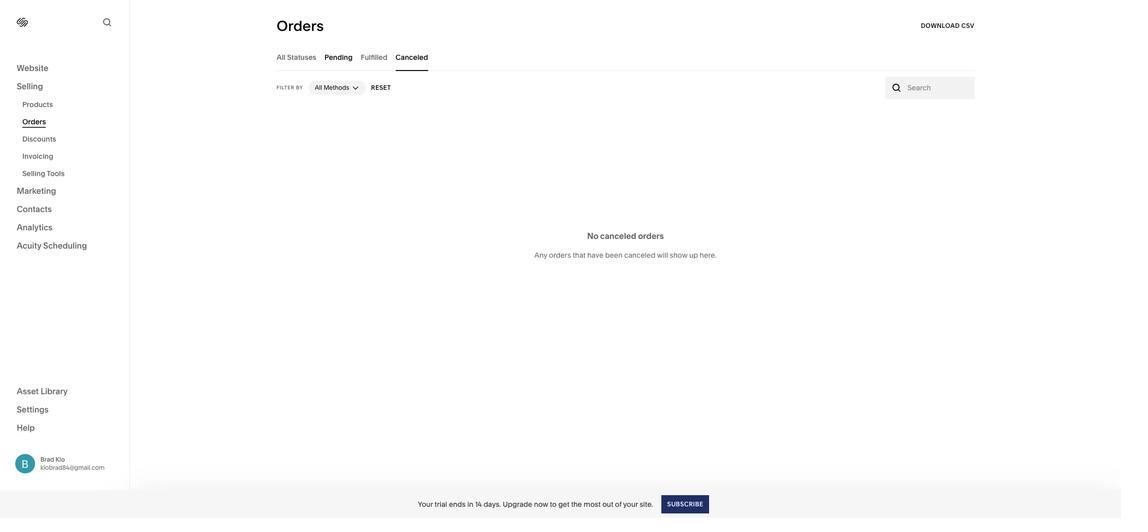 Task type: describe. For each thing, give the bounding box(es) containing it.
contacts
[[17, 204, 52, 214]]

settings
[[17, 405, 49, 415]]

filter
[[277, 85, 295, 90]]

selling tools
[[22, 169, 65, 178]]

marketing link
[[17, 185, 113, 198]]

asset
[[17, 386, 39, 397]]

library
[[41, 386, 68, 397]]

brad
[[40, 456, 54, 464]]

the
[[571, 500, 582, 509]]

have
[[587, 251, 604, 260]]

canceled button
[[396, 43, 428, 71]]

download csv
[[921, 22, 975, 29]]

upgrade
[[503, 500, 532, 509]]

will
[[657, 251, 668, 260]]

csv
[[962, 22, 975, 29]]

show
[[670, 251, 688, 260]]

scheduling
[[43, 241, 87, 251]]

filter by
[[277, 85, 303, 90]]

products
[[22, 100, 53, 109]]

all statuses button
[[277, 43, 316, 71]]

acuity
[[17, 241, 41, 251]]

by
[[296, 85, 303, 90]]

discounts
[[22, 135, 56, 144]]

asset library link
[[17, 386, 113, 398]]

days.
[[484, 500, 501, 509]]

of
[[615, 500, 622, 509]]

trial
[[435, 500, 447, 509]]

no
[[587, 231, 598, 241]]

website link
[[17, 62, 113, 75]]

methods
[[324, 84, 349, 91]]

been
[[605, 251, 623, 260]]

help link
[[17, 422, 35, 434]]

acuity scheduling link
[[17, 240, 113, 252]]

selling for selling
[[17, 81, 43, 91]]

0 vertical spatial orders
[[277, 17, 324, 35]]

help
[[17, 423, 35, 433]]

selling for selling tools
[[22, 169, 45, 178]]

fulfilled
[[361, 53, 387, 62]]

brad klo klobrad84@gmail.com
[[40, 456, 105, 472]]

asset library
[[17, 386, 68, 397]]

your
[[623, 500, 638, 509]]

0 horizontal spatial orders
[[22, 117, 46, 126]]

orders link
[[22, 113, 118, 131]]

contacts link
[[17, 204, 113, 216]]

all for all methods
[[315, 84, 322, 91]]

all statuses
[[277, 53, 316, 62]]

to
[[550, 500, 557, 509]]



Task type: vqa. For each thing, say whether or not it's contained in the screenshot.
the topmost Social
no



Task type: locate. For each thing, give the bounding box(es) containing it.
selling link
[[17, 81, 113, 93]]

all left the methods
[[315, 84, 322, 91]]

1 vertical spatial canceled
[[624, 251, 656, 260]]

1 horizontal spatial all
[[315, 84, 322, 91]]

site.
[[640, 500, 653, 509]]

orders
[[638, 231, 664, 241], [549, 251, 571, 260]]

canceled
[[600, 231, 636, 241], [624, 251, 656, 260]]

orders right any
[[549, 251, 571, 260]]

0 vertical spatial selling
[[17, 81, 43, 91]]

discounts link
[[22, 131, 118, 148]]

statuses
[[287, 53, 316, 62]]

any orders that have been canceled will show up here.
[[534, 251, 717, 260]]

canceled
[[396, 53, 428, 62]]

klobrad84@gmail.com
[[40, 464, 105, 472]]

analytics link
[[17, 222, 113, 234]]

all methods
[[315, 84, 349, 91]]

website
[[17, 63, 48, 73]]

selling up "marketing" on the top of the page
[[22, 169, 45, 178]]

reset button
[[371, 79, 391, 97]]

pending
[[324, 53, 353, 62]]

selling down 'website'
[[17, 81, 43, 91]]

reset
[[371, 84, 391, 91]]

tab list
[[277, 43, 975, 71]]

subscribe
[[667, 501, 703, 508]]

tab list containing all statuses
[[277, 43, 975, 71]]

orders up will
[[638, 231, 664, 241]]

analytics
[[17, 223, 52, 233]]

up
[[689, 251, 698, 260]]

canceled left will
[[624, 251, 656, 260]]

1 vertical spatial all
[[315, 84, 322, 91]]

0 horizontal spatial orders
[[549, 251, 571, 260]]

invoicing link
[[22, 148, 118, 165]]

download
[[921, 22, 960, 29]]

get
[[558, 500, 570, 509]]

all for all statuses
[[277, 53, 285, 62]]

invoicing
[[22, 152, 53, 161]]

acuity scheduling
[[17, 241, 87, 251]]

orders
[[277, 17, 324, 35], [22, 117, 46, 126]]

canceled up been
[[600, 231, 636, 241]]

selling tools link
[[22, 165, 118, 182]]

1 vertical spatial orders
[[22, 117, 46, 126]]

0 vertical spatial orders
[[638, 231, 664, 241]]

out
[[602, 500, 613, 509]]

here.
[[700, 251, 717, 260]]

0 horizontal spatial all
[[277, 53, 285, 62]]

that
[[573, 251, 586, 260]]

most
[[584, 500, 601, 509]]

fulfilled button
[[361, 43, 387, 71]]

all left statuses
[[277, 53, 285, 62]]

now
[[534, 500, 548, 509]]

all inside tab list
[[277, 53, 285, 62]]

1 vertical spatial selling
[[22, 169, 45, 178]]

your
[[418, 500, 433, 509]]

orders up statuses
[[277, 17, 324, 35]]

0 vertical spatial canceled
[[600, 231, 636, 241]]

1 vertical spatial orders
[[549, 251, 571, 260]]

14
[[475, 500, 482, 509]]

settings link
[[17, 404, 113, 416]]

orders down products
[[22, 117, 46, 126]]

1 horizontal spatial orders
[[638, 231, 664, 241]]

in
[[467, 500, 473, 509]]

1 horizontal spatial orders
[[277, 17, 324, 35]]

all
[[277, 53, 285, 62], [315, 84, 322, 91]]

pending button
[[324, 43, 353, 71]]

Search field
[[908, 82, 969, 93]]

klo
[[55, 456, 65, 464]]

download csv button
[[921, 17, 975, 35]]

selling
[[17, 81, 43, 91], [22, 169, 45, 178]]

any
[[534, 251, 547, 260]]

tools
[[47, 169, 65, 178]]

products link
[[22, 96, 118, 113]]

selling inside "link"
[[17, 81, 43, 91]]

no canceled orders
[[587, 231, 664, 241]]

your trial ends in 14 days. upgrade now to get the most out of your site.
[[418, 500, 653, 509]]

marketing
[[17, 186, 56, 196]]

subscribe button
[[661, 496, 709, 514]]

0 vertical spatial all
[[277, 53, 285, 62]]

all methods button
[[309, 81, 366, 95]]

ends
[[449, 500, 466, 509]]



